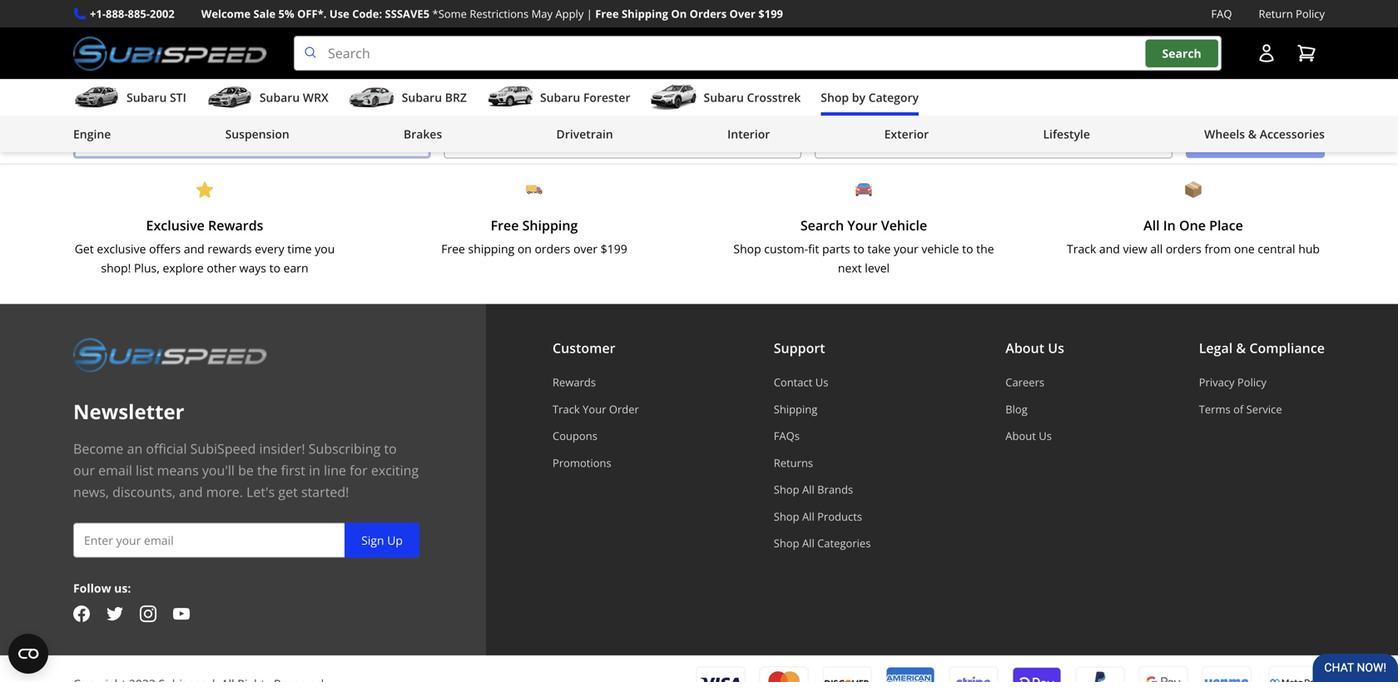 Task type: locate. For each thing, give the bounding box(es) containing it.
customer
[[553, 339, 616, 357]]

off*.
[[297, 6, 327, 21]]

2 subaru from the left
[[260, 90, 300, 105]]

may
[[532, 6, 553, 21]]

us down blog link
[[1039, 429, 1052, 444]]

on
[[518, 241, 532, 257]]

& right wheels
[[1249, 126, 1257, 142]]

your inside search your vehicle shop custom-fit parts to take your vehicle to the next level
[[848, 217, 878, 234]]

a subaru wrx thumbnail image image
[[206, 85, 253, 110]]

shop all products link
[[774, 509, 871, 524]]

all left brands
[[803, 483, 815, 498]]

shipping down contact
[[774, 402, 818, 417]]

one
[[1235, 241, 1256, 257]]

shop by category
[[821, 90, 919, 105]]

2002
[[150, 6, 175, 21]]

shipping up on
[[523, 217, 578, 234]]

1 vertical spatial shipping
[[523, 217, 578, 234]]

$199 inside the free shipping free shipping on orders over $199
[[601, 241, 628, 257]]

shipping
[[622, 6, 669, 21], [523, 217, 578, 234], [774, 402, 818, 417]]

all for brands
[[803, 483, 815, 498]]

shipping left on
[[622, 6, 669, 21]]

orders inside all in one place track and view all orders from one central hub
[[1167, 241, 1202, 257]]

you
[[315, 241, 335, 257]]

faq link
[[1212, 5, 1233, 23]]

1 horizontal spatial orders
[[1167, 241, 1202, 257]]

policy for privacy policy
[[1238, 375, 1267, 390]]

earn
[[284, 260, 309, 276]]

vehicle
[[922, 241, 960, 257]]

1 vertical spatial $199
[[601, 241, 628, 257]]

subispeed logo image
[[73, 36, 267, 71], [73, 338, 267, 373]]

discover image
[[823, 667, 873, 683]]

1 horizontal spatial rewards
[[553, 375, 596, 390]]

0 vertical spatial track
[[1068, 241, 1097, 257]]

0 horizontal spatial &
[[1237, 339, 1247, 357]]

subaru wrx
[[260, 90, 329, 105]]

|
[[587, 6, 593, 21]]

1 vertical spatial &
[[1237, 339, 1247, 357]]

orders inside the free shipping free shipping on orders over $199
[[535, 241, 571, 257]]

1 orders from the left
[[535, 241, 571, 257]]

suspension button
[[225, 119, 290, 152]]

free left shipping
[[442, 241, 465, 257]]

about us down blog link
[[1006, 429, 1052, 444]]

0 vertical spatial &
[[1249, 126, 1257, 142]]

rewards link
[[553, 375, 639, 390]]

$199 right the over
[[759, 6, 784, 21]]

shop left by
[[821, 90, 849, 105]]

code:
[[352, 6, 382, 21]]

promotions
[[553, 456, 612, 471]]

0 horizontal spatial your
[[583, 402, 607, 417]]

1 horizontal spatial your
[[848, 217, 878, 234]]

track left view
[[1068, 241, 1097, 257]]

about us link
[[1006, 429, 1065, 444]]

apply
[[556, 6, 584, 21]]

engine
[[73, 126, 111, 142]]

rewards image
[[197, 182, 213, 198]]

wheels & accessories
[[1205, 126, 1326, 142]]

1 vertical spatial policy
[[1238, 375, 1267, 390]]

and for all
[[1100, 241, 1121, 257]]

search for search
[[1163, 45, 1202, 61]]

and down means
[[179, 483, 203, 501]]

2 horizontal spatial shipping
[[774, 402, 818, 417]]

subaru sti button
[[73, 83, 186, 116]]

0 horizontal spatial orders
[[535, 241, 571, 257]]

subispeed logo image up 'newsletter'
[[73, 338, 267, 373]]

2 about from the top
[[1006, 429, 1037, 444]]

you'll
[[202, 462, 235, 480]]

to up the exciting
[[384, 440, 397, 458]]

subispeed logo image down 2002
[[73, 36, 267, 71]]

5 subaru from the left
[[704, 90, 744, 105]]

all down shop all products
[[803, 536, 815, 551]]

lifestyle button
[[1044, 119, 1091, 152]]

official
[[146, 440, 187, 458]]

all down shop all brands
[[803, 509, 815, 524]]

track inside all in one place track and view all orders from one central hub
[[1068, 241, 1097, 257]]

&
[[1249, 126, 1257, 142], [1237, 339, 1247, 357]]

$199
[[759, 6, 784, 21], [601, 241, 628, 257]]

exclusive rewards get exclusive offers and rewards every time you shop! plus, explore other ways to earn
[[75, 217, 335, 276]]

0 horizontal spatial search
[[801, 217, 844, 234]]

0 vertical spatial about
[[1006, 339, 1045, 357]]

take
[[868, 241, 891, 257]]

shop inside dropdown button
[[821, 90, 849, 105]]

wrx
[[303, 90, 329, 105]]

1 vertical spatial your
[[583, 402, 607, 417]]

0 vertical spatial $199
[[759, 6, 784, 21]]

Enter your email text field
[[73, 523, 420, 558]]

shop left custom-
[[734, 241, 762, 257]]

0 vertical spatial free
[[596, 6, 619, 21]]

subaru for subaru brz
[[402, 90, 442, 105]]

us up shipping link
[[816, 375, 829, 390]]

shop down shop all brands
[[774, 509, 800, 524]]

plus,
[[134, 260, 160, 276]]

custom-
[[765, 241, 809, 257]]

0 vertical spatial your
[[848, 217, 878, 234]]

to inside the exclusive rewards get exclusive offers and rewards every time you shop! plus, explore other ways to earn
[[269, 260, 281, 276]]

and inside the exclusive rewards get exclusive offers and rewards every time you shop! plus, explore other ways to earn
[[184, 241, 205, 257]]

0 horizontal spatial free
[[442, 241, 465, 257]]

1 horizontal spatial search
[[1163, 45, 1202, 61]]

1 horizontal spatial free
[[491, 217, 519, 234]]

faq
[[1212, 6, 1233, 21]]

and for exclusive
[[184, 241, 205, 257]]

1 horizontal spatial track
[[1068, 241, 1097, 257]]

an
[[127, 440, 143, 458]]

& for accessories
[[1249, 126, 1257, 142]]

shop all products
[[774, 509, 863, 524]]

track
[[1068, 241, 1097, 257], [553, 402, 580, 417]]

your
[[894, 241, 919, 257]]

subaru left sti
[[127, 90, 167, 105]]

the
[[977, 241, 995, 257], [257, 462, 278, 480]]

a subaru sti thumbnail image image
[[73, 85, 120, 110]]

first
[[281, 462, 306, 480]]

subaru up drivetrain
[[540, 90, 581, 105]]

policy up terms of service link
[[1238, 375, 1267, 390]]

paypal image
[[1076, 666, 1126, 683]]

returns link
[[774, 456, 871, 471]]

1 vertical spatial free
[[491, 217, 519, 234]]

0 horizontal spatial shipping
[[523, 217, 578, 234]]

& inside dropdown button
[[1249, 126, 1257, 142]]

free shipping free shipping on orders over $199
[[442, 217, 628, 257]]

search inside search your vehicle shop custom-fit parts to take your vehicle to the next level
[[801, 217, 844, 234]]

subaru left wrx
[[260, 90, 300, 105]]

shop all brands link
[[774, 483, 871, 498]]

1 horizontal spatial shipping
[[622, 6, 669, 21]]

all for categories
[[803, 536, 815, 551]]

over
[[574, 241, 598, 257]]

open widget image
[[8, 635, 48, 674]]

button image
[[1257, 43, 1277, 63]]

1 subaru from the left
[[127, 90, 167, 105]]

3 subaru from the left
[[402, 90, 442, 105]]

mastercard image
[[759, 667, 809, 683]]

1 horizontal spatial policy
[[1297, 6, 1326, 21]]

shop down shop all products
[[774, 536, 800, 551]]

policy right return
[[1297, 6, 1326, 21]]

time
[[288, 241, 312, 257]]

about up careers at the bottom of page
[[1006, 339, 1045, 357]]

subaru forester
[[540, 90, 631, 105]]

crosstrek
[[747, 90, 801, 105]]

view
[[1124, 241, 1148, 257]]

follow
[[73, 581, 111, 597]]

888-
[[106, 6, 128, 21]]

free right |
[[596, 6, 619, 21]]

$199 right "over"
[[601, 241, 628, 257]]

returns
[[774, 456, 814, 471]]

all left in
[[1144, 217, 1160, 234]]

from
[[1205, 241, 1232, 257]]

wheels & accessories button
[[1205, 119, 1326, 152]]

about us up "careers" link
[[1006, 339, 1065, 357]]

main element
[[0, 79, 1399, 152]]

2 subispeed logo image from the top
[[73, 338, 267, 373]]

subaru crosstrek button
[[651, 83, 801, 116]]

shop down returns
[[774, 483, 800, 498]]

subaru brz
[[402, 90, 467, 105]]

exclusive
[[97, 241, 146, 257]]

amex image
[[886, 667, 936, 683]]

1 vertical spatial subispeed logo image
[[73, 338, 267, 373]]

free up shipping
[[491, 217, 519, 234]]

the right be
[[257, 462, 278, 480]]

1 horizontal spatial &
[[1249, 126, 1257, 142]]

us up "careers" link
[[1049, 339, 1065, 357]]

0 horizontal spatial the
[[257, 462, 278, 480]]

4 subaru from the left
[[540, 90, 581, 105]]

+1-888-885-2002 link
[[90, 5, 175, 23]]

search vehicle image
[[856, 182, 873, 198]]

0 horizontal spatial policy
[[1238, 375, 1267, 390]]

search for search your vehicle shop custom-fit parts to take your vehicle to the next level
[[801, 217, 844, 234]]

blog link
[[1006, 402, 1065, 417]]

2 vertical spatial us
[[1039, 429, 1052, 444]]

& right legal
[[1237, 339, 1247, 357]]

promotions link
[[553, 456, 639, 471]]

1 vertical spatial rewards
[[553, 375, 596, 390]]

lifestyle
[[1044, 126, 1091, 142]]

legal & compliance
[[1200, 339, 1326, 357]]

free
[[596, 6, 619, 21], [491, 217, 519, 234], [442, 241, 465, 257]]

0 vertical spatial policy
[[1297, 6, 1326, 21]]

our
[[73, 462, 95, 480]]

orders right on
[[535, 241, 571, 257]]

interior button
[[728, 119, 771, 152]]

0 vertical spatial rewards
[[208, 217, 264, 234]]

parts
[[823, 241, 851, 257]]

your up coupons link
[[583, 402, 607, 417]]

all for products
[[803, 509, 815, 524]]

and
[[184, 241, 205, 257], [1100, 241, 1121, 257], [179, 483, 203, 501]]

1 about from the top
[[1006, 339, 1045, 357]]

your
[[848, 217, 878, 234], [583, 402, 607, 417]]

0 horizontal spatial $199
[[601, 241, 628, 257]]

your up the take
[[848, 217, 878, 234]]

1 vertical spatial us
[[816, 375, 829, 390]]

2 vertical spatial free
[[442, 241, 465, 257]]

1 vertical spatial about us
[[1006, 429, 1052, 444]]

about down blog
[[1006, 429, 1037, 444]]

and inside all in one place track and view all orders from one central hub
[[1100, 241, 1121, 257]]

0 vertical spatial subispeed logo image
[[73, 36, 267, 71]]

your for track
[[583, 402, 607, 417]]

subaru brz button
[[349, 83, 467, 116]]

2 orders from the left
[[1167, 241, 1202, 257]]

to left the take
[[854, 241, 865, 257]]

orders down one
[[1167, 241, 1202, 257]]

rewards up track your order link in the left of the page
[[553, 375, 596, 390]]

to inside become an official subispeed insider! subscribing to our email list means you'll be the first in line for exciting news, discounts, and more. let's get started!
[[384, 440, 397, 458]]

privacy policy
[[1200, 375, 1267, 390]]

discounts,
[[113, 483, 176, 501]]

and left view
[[1100, 241, 1121, 257]]

0 vertical spatial the
[[977, 241, 995, 257]]

0 horizontal spatial rewards
[[208, 217, 264, 234]]

faqs link
[[774, 429, 871, 444]]

1 vertical spatial search
[[801, 217, 844, 234]]

a subaru forester thumbnail image image
[[487, 85, 534, 110]]

0 vertical spatial search
[[1163, 45, 1202, 61]]

us for "about us" "link"
[[1039, 429, 1052, 444]]

0 horizontal spatial track
[[553, 402, 580, 417]]

rewards inside the exclusive rewards get exclusive offers and rewards every time you shop! plus, explore other ways to earn
[[208, 217, 264, 234]]

subaru left brz
[[402, 90, 442, 105]]

subaru up interior
[[704, 90, 744, 105]]

1 vertical spatial the
[[257, 462, 278, 480]]

and up the explore
[[184, 241, 205, 257]]

rewards up rewards
[[208, 217, 264, 234]]

means
[[157, 462, 199, 480]]

+1-888-885-2002
[[90, 6, 175, 21]]

track up coupons
[[553, 402, 580, 417]]

2 horizontal spatial free
[[596, 6, 619, 21]]

0 vertical spatial about us
[[1006, 339, 1065, 357]]

search inside button
[[1163, 45, 1202, 61]]

youtube logo image
[[173, 606, 190, 623]]

1 vertical spatial about
[[1006, 429, 1037, 444]]

the right vehicle
[[977, 241, 995, 257]]

1 horizontal spatial the
[[977, 241, 995, 257]]

subaru inside "dropdown button"
[[260, 90, 300, 105]]

to down every
[[269, 260, 281, 276]]

us
[[1049, 339, 1065, 357], [816, 375, 829, 390], [1039, 429, 1052, 444]]

about
[[1006, 339, 1045, 357], [1006, 429, 1037, 444]]



Task type: vqa. For each thing, say whether or not it's contained in the screenshot.
and within Become an official SubiSpeed insider! Subscribing to our email list means you'll be the first in line for exciting news, discounts, and more. Let's get started!
yes



Task type: describe. For each thing, give the bounding box(es) containing it.
brakes button
[[404, 119, 442, 152]]

privacy
[[1200, 375, 1235, 390]]

to right vehicle
[[963, 241, 974, 257]]

instagram logo image
[[140, 606, 157, 623]]

track your order link
[[553, 402, 639, 417]]

shipping link
[[774, 402, 871, 417]]

0 vertical spatial shipping
[[622, 6, 669, 21]]

policy for return policy
[[1297, 6, 1326, 21]]

shop for shop by category
[[821, 90, 849, 105]]

all inside all in one place track and view all orders from one central hub
[[1144, 217, 1160, 234]]

subaru for subaru forester
[[540, 90, 581, 105]]

drivetrain button
[[557, 119, 614, 152]]

accessories
[[1260, 126, 1326, 142]]

us for contact us 'link'
[[816, 375, 829, 390]]

suspension
[[225, 126, 290, 142]]

other
[[207, 260, 236, 276]]

visa image
[[696, 667, 746, 683]]

1 about us from the top
[[1006, 339, 1065, 357]]

metapay image
[[1271, 680, 1321, 683]]

get
[[75, 241, 94, 257]]

restrictions
[[470, 6, 529, 21]]

all in one image
[[1186, 182, 1202, 198]]

shop for shop all brands
[[774, 483, 800, 498]]

orders
[[690, 6, 727, 21]]

0 vertical spatial us
[[1049, 339, 1065, 357]]

*some
[[433, 6, 467, 21]]

subaru forester button
[[487, 83, 631, 116]]

level
[[865, 260, 890, 276]]

wheels
[[1205, 126, 1246, 142]]

return policy link
[[1259, 5, 1326, 23]]

a subaru crosstrek thumbnail image image
[[651, 85, 697, 110]]

shipping
[[468, 241, 515, 257]]

shop for shop all categories
[[774, 536, 800, 551]]

googlepay image
[[1139, 666, 1189, 683]]

search input field
[[294, 36, 1222, 71]]

terms of service
[[1200, 402, 1283, 417]]

2 vertical spatial shipping
[[774, 402, 818, 417]]

a subaru brz thumbnail image image
[[349, 85, 395, 110]]

brz
[[445, 90, 467, 105]]

the inside become an official subispeed insider! subscribing to our email list means you'll be the first in line for exciting news, discounts, and more. let's get started!
[[257, 462, 278, 480]]

exclusive
[[146, 217, 205, 234]]

newsletter
[[73, 399, 185, 426]]

subaru crosstrek
[[704, 90, 801, 105]]

welcome sale 5% off*. use code: sssave5 *some restrictions may apply | free shipping on orders over $199
[[201, 6, 784, 21]]

shop!
[[101, 260, 131, 276]]

ways
[[240, 260, 266, 276]]

venmo image
[[1202, 666, 1252, 683]]

news,
[[73, 483, 109, 501]]

contact us link
[[774, 375, 871, 390]]

service
[[1247, 402, 1283, 417]]

every
[[255, 241, 284, 257]]

shipping image
[[526, 182, 543, 198]]

subscribing
[[309, 440, 381, 458]]

engine button
[[73, 119, 111, 152]]

all in one place track and view all orders from one central hub
[[1068, 217, 1321, 257]]

return
[[1259, 6, 1294, 21]]

offers
[[149, 241, 181, 257]]

one
[[1180, 217, 1207, 234]]

1 vertical spatial track
[[553, 402, 580, 417]]

subispeed
[[190, 440, 256, 458]]

shop for shop all products
[[774, 509, 800, 524]]

1 subispeed logo image from the top
[[73, 36, 267, 71]]

return policy
[[1259, 6, 1326, 21]]

subaru for subaru wrx
[[260, 90, 300, 105]]

& for compliance
[[1237, 339, 1247, 357]]

and inside become an official subispeed insider! subscribing to our email list means you'll be the first in line for exciting news, discounts, and more. let's get started!
[[179, 483, 203, 501]]

shop by category button
[[821, 83, 919, 116]]

twitter logo image
[[107, 606, 123, 623]]

become an official subispeed insider! subscribing to our email list means you'll be the first in line for exciting news, discounts, and more. let's get started!
[[73, 440, 419, 501]]

the inside search your vehicle shop custom-fit parts to take your vehicle to the next level
[[977, 241, 995, 257]]

1 horizontal spatial $199
[[759, 6, 784, 21]]

stripe image
[[949, 667, 999, 683]]

shop inside search your vehicle shop custom-fit parts to take your vehicle to the next level
[[734, 241, 762, 257]]

sign
[[362, 533, 384, 549]]

fit
[[809, 241, 820, 257]]

shipping inside the free shipping free shipping on orders over $199
[[523, 217, 578, 234]]

started!
[[301, 483, 349, 501]]

subaru sti
[[127, 90, 186, 105]]

2 about us from the top
[[1006, 429, 1052, 444]]

careers link
[[1006, 375, 1065, 390]]

blog
[[1006, 402, 1028, 417]]

a collage of action shots of vehicles image
[[0, 0, 1399, 155]]

faqs
[[774, 429, 800, 444]]

sign up
[[362, 533, 403, 549]]

shoppay image
[[1013, 666, 1063, 683]]

follow us:
[[73, 581, 131, 597]]

sale
[[254, 6, 276, 21]]

place
[[1210, 217, 1244, 234]]

list
[[136, 462, 154, 480]]

exciting
[[371, 462, 419, 480]]

products
[[818, 509, 863, 524]]

coupons
[[553, 429, 598, 444]]

coupons link
[[553, 429, 639, 444]]

vehicle
[[882, 217, 928, 234]]

brakes
[[404, 126, 442, 142]]

facebook logo image
[[73, 606, 90, 623]]

subaru for subaru crosstrek
[[704, 90, 744, 105]]

on
[[671, 6, 687, 21]]

terms of service link
[[1200, 402, 1326, 417]]

track your order
[[553, 402, 639, 417]]

your for search
[[848, 217, 878, 234]]

over
[[730, 6, 756, 21]]

exterior button
[[885, 119, 929, 152]]

search button
[[1146, 39, 1219, 67]]

search your vehicle shop custom-fit parts to take your vehicle to the next level
[[734, 217, 995, 276]]

sssave5
[[385, 6, 430, 21]]

become
[[73, 440, 124, 458]]

5%
[[279, 6, 295, 21]]

in
[[1164, 217, 1176, 234]]

subaru for subaru sti
[[127, 90, 167, 105]]

hub
[[1299, 241, 1321, 257]]

sti
[[170, 90, 186, 105]]

get
[[278, 483, 298, 501]]

up
[[387, 533, 403, 549]]

forester
[[584, 90, 631, 105]]



